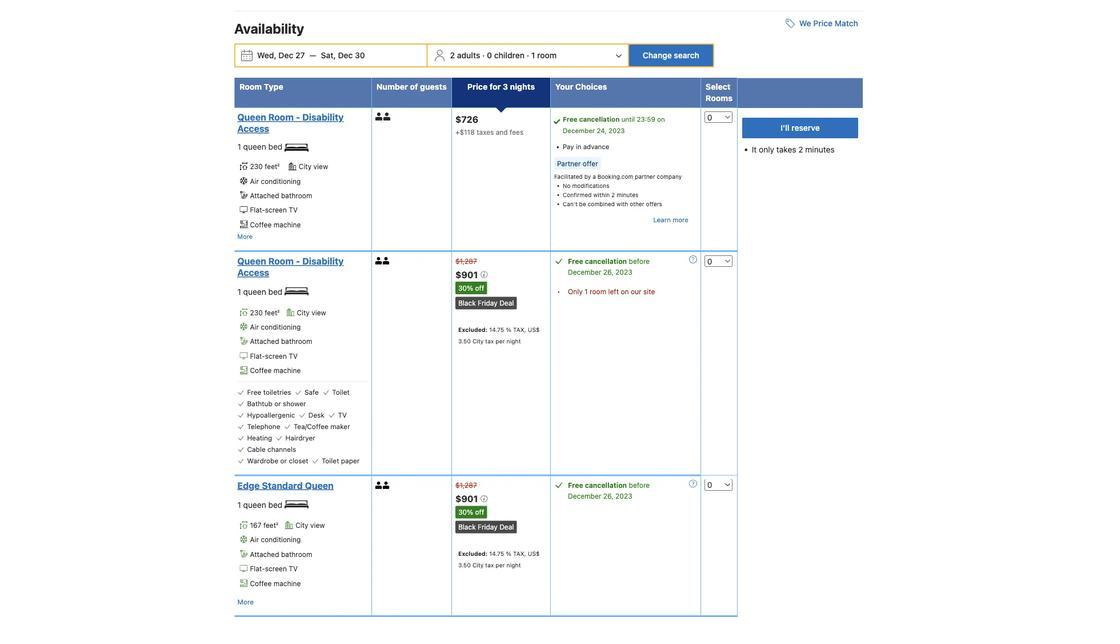 Task type: locate. For each thing, give the bounding box(es) containing it.
0 vertical spatial flat-screen tv
[[250, 206, 298, 214]]

1 30% from the top
[[458, 284, 473, 292]]

0 vertical spatial city view
[[299, 163, 328, 171]]

1 dec from the left
[[279, 51, 293, 60]]

conditioning
[[261, 177, 301, 185], [261, 323, 301, 331], [261, 536, 301, 544]]

· right children
[[527, 51, 529, 60]]

1 black from the top
[[458, 299, 476, 307]]

2 tax, from the top
[[513, 550, 526, 557]]

bed
[[268, 142, 282, 151], [268, 287, 282, 296], [268, 500, 282, 509]]

2 1 queen bed from the top
[[237, 287, 285, 296]]

availability
[[234, 21, 304, 37]]

occupancy image
[[375, 257, 383, 264], [375, 481, 383, 489], [383, 481, 390, 489]]

pay
[[563, 143, 574, 151]]

2 right within
[[611, 191, 615, 198]]

view for •
[[312, 308, 326, 316]]

be
[[579, 201, 586, 207]]

city for edge standard queen link
[[295, 521, 308, 529]]

2 % from the top
[[506, 550, 511, 557]]

more
[[237, 233, 253, 240], [237, 598, 254, 606]]

2 230 from the top
[[250, 308, 263, 316]]

% for queen room - disability access
[[506, 326, 511, 333]]

fees
[[510, 128, 523, 136]]

1 before from the top
[[629, 257, 650, 265]]

2 vertical spatial feet²
[[263, 521, 278, 529]]

learn more link
[[653, 214, 688, 226]]

2 30% off from the top
[[458, 508, 484, 516]]

until 23:59 on december 24, 2023
[[563, 115, 665, 135]]

0 vertical spatial view
[[313, 163, 328, 171]]

tax, for queen room - disability access
[[513, 326, 526, 333]]

0 vertical spatial coffee
[[250, 220, 272, 228]]

flat- for •
[[250, 352, 265, 360]]

2 black friday deal. you're getting a reduced rate because this property is offering a discount when you book before nov 29, 2023 and stay before dec 31, 2024.. element from the top
[[455, 521, 517, 533]]

before up our
[[629, 257, 650, 265]]

2 queen from the top
[[243, 287, 266, 296]]

0 vertical spatial air
[[250, 177, 259, 185]]

2 coffee from the top
[[250, 366, 272, 374]]

channels
[[267, 445, 296, 453]]

2 vertical spatial screen
[[265, 565, 287, 573]]

off
[[475, 284, 484, 292], [475, 508, 484, 516]]

2 30% off. you're getting a reduced rate because this property is offering a discount.. element from the top
[[455, 506, 487, 518]]

access for 2nd queen room - disability access link from the top
[[237, 267, 269, 278]]

queen room - disability access for 2nd queen room - disability access link from the top
[[237, 256, 344, 278]]

1 vertical spatial cancellation
[[585, 257, 627, 265]]

toilet for toilet paper
[[322, 457, 339, 465]]

before left more details on meals and payment options icon
[[629, 481, 650, 489]]

0 vertical spatial free cancellation
[[563, 115, 620, 123]]

3
[[503, 82, 508, 91]]

2 black from the top
[[458, 523, 476, 531]]

room for 2nd queen room - disability access link from the bottom of the page
[[268, 112, 294, 123]]

1 inside 2 adults · 0 children · 1 room button
[[531, 51, 535, 60]]

deal for queen room - disability access
[[499, 299, 514, 307]]

only
[[568, 287, 583, 295]]

1 queen bed
[[237, 142, 285, 151], [237, 287, 285, 296], [237, 500, 285, 509]]

1 vertical spatial december
[[568, 268, 601, 276]]

coffee machine for •
[[250, 366, 301, 374]]

2 vertical spatial view
[[310, 521, 325, 529]]

30% off for queen room - disability access
[[458, 284, 484, 292]]

tea/coffee maker
[[294, 422, 350, 430]]

2 vertical spatial bathroom
[[281, 550, 312, 558]]

2 $1,287 from the top
[[455, 481, 477, 489]]

1 vertical spatial queen
[[243, 287, 266, 296]]

tv
[[289, 206, 298, 214], [289, 352, 298, 360], [338, 411, 347, 419], [289, 565, 298, 573]]

1 vertical spatial -
[[296, 256, 300, 266]]

number
[[376, 82, 408, 91]]

per
[[496, 337, 505, 344], [496, 561, 505, 568]]

1 vertical spatial flat-screen tv
[[250, 352, 298, 360]]

bathroom for free cancellation
[[281, 550, 312, 558]]

2 deal from the top
[[499, 523, 514, 531]]

0 vertical spatial 14.75
[[489, 326, 504, 333]]

14.75 for queen room - disability access
[[489, 326, 504, 333]]

1 vertical spatial off
[[475, 508, 484, 516]]

1 us$ from the top
[[528, 326, 540, 333]]

%
[[506, 326, 511, 333], [506, 550, 511, 557]]

1 vertical spatial attached bathroom
[[250, 337, 312, 345]]

excluded: for queen room - disability access
[[458, 326, 488, 333]]

1 vertical spatial flat-
[[250, 352, 265, 360]]

2 26, from the top
[[603, 492, 613, 500]]

2 vertical spatial machine
[[273, 579, 301, 587]]

2 per from the top
[[496, 561, 505, 568]]

0 horizontal spatial minutes
[[617, 191, 638, 198]]

1
[[531, 51, 535, 60], [237, 142, 241, 151], [237, 287, 241, 296], [585, 287, 588, 295], [237, 500, 241, 509]]

2 vertical spatial coffee
[[250, 579, 272, 587]]

on inside the until 23:59 on december 24, 2023
[[657, 115, 665, 123]]

or down toiletries
[[274, 400, 281, 408]]

per for edge standard queen
[[496, 561, 505, 568]]

3 machine from the top
[[273, 579, 301, 587]]

feet²
[[265, 163, 280, 171], [265, 308, 280, 316], [263, 521, 278, 529]]

0 vertical spatial cancellation
[[579, 115, 620, 123]]

view for free cancellation
[[310, 521, 325, 529]]

attached bathroom for free cancellation
[[250, 550, 312, 558]]

shower
[[283, 400, 306, 408]]

1 vertical spatial machine
[[273, 366, 301, 374]]

black friday deal
[[458, 299, 514, 307], [458, 523, 514, 531]]

queen for free cancellation
[[243, 500, 266, 509]]

toilet left paper
[[322, 457, 339, 465]]

1 vertical spatial room
[[268, 112, 294, 123]]

1 tax, from the top
[[513, 326, 526, 333]]

1 vertical spatial tax
[[485, 561, 494, 568]]

dec left 30
[[338, 51, 353, 60]]

0 vertical spatial disability
[[302, 112, 344, 123]]

0 vertical spatial 2023
[[608, 127, 625, 135]]

cable channels
[[247, 445, 296, 453]]

room left left
[[590, 287, 606, 295]]

1 230 from the top
[[250, 163, 263, 171]]

minutes up with
[[617, 191, 638, 198]]

1 flat- from the top
[[250, 206, 265, 214]]

3 bed from the top
[[268, 500, 282, 509]]

1 vertical spatial black
[[458, 523, 476, 531]]

attached
[[250, 192, 279, 200], [250, 337, 279, 345], [250, 550, 279, 558]]

bed for free cancellation
[[268, 500, 282, 509]]

0 vertical spatial more
[[237, 233, 253, 240]]

1 vertical spatial $1,287
[[455, 481, 477, 489]]

0 horizontal spatial ·
[[482, 51, 485, 60]]

conditioning for free cancellation
[[261, 536, 301, 544]]

0 vertical spatial bathroom
[[281, 192, 312, 200]]

night
[[507, 337, 521, 344], [507, 561, 521, 568]]

0 horizontal spatial price
[[467, 82, 488, 91]]

0 vertical spatial off
[[475, 284, 484, 292]]

flat-screen tv for free cancellation
[[250, 565, 298, 573]]

0 vertical spatial room
[[537, 51, 557, 60]]

30% off for edge standard queen
[[458, 508, 484, 516]]

1 vertical spatial before
[[629, 481, 650, 489]]

1 flat-screen tv from the top
[[250, 206, 298, 214]]

1 vertical spatial on
[[621, 287, 629, 295]]

3 attached from the top
[[250, 550, 279, 558]]

30% for edge standard queen
[[458, 508, 473, 516]]

1 black friday deal. you're getting a reduced rate because this property is offering a discount when you book before nov 29, 2023 and stay before dec 31, 2024.. element from the top
[[455, 297, 517, 309]]

screen for free cancellation
[[265, 565, 287, 573]]

1 coffee from the top
[[250, 220, 272, 228]]

toilet
[[332, 388, 350, 396], [322, 457, 339, 465]]

0 vertical spatial deal
[[499, 299, 514, 307]]

1 vertical spatial 14.75
[[489, 550, 504, 557]]

coffee for •
[[250, 366, 272, 374]]

1 tax from the top
[[485, 337, 494, 344]]

30
[[355, 51, 365, 60]]

1 queen from the top
[[243, 142, 266, 151]]

2 friday from the top
[[478, 523, 498, 531]]

1 queen room - disability access from the top
[[237, 112, 344, 134]]

1 vertical spatial access
[[237, 267, 269, 278]]

within
[[593, 191, 610, 198]]

1 black friday deal from the top
[[458, 299, 514, 307]]

2 flat- from the top
[[250, 352, 265, 360]]

2 - from the top
[[296, 256, 300, 266]]

- for 2nd queen room - disability access link from the bottom of the page
[[296, 112, 300, 123]]

1 vertical spatial 230
[[250, 308, 263, 316]]

air
[[250, 177, 259, 185], [250, 323, 259, 331], [250, 536, 259, 544]]

3 queen from the top
[[243, 500, 266, 509]]

2 vertical spatial free cancellation
[[568, 481, 627, 489]]

on right 23:59
[[657, 115, 665, 123]]

0 vertical spatial machine
[[273, 220, 301, 228]]

1 $901 from the top
[[455, 269, 480, 280]]

1 1 queen bed from the top
[[237, 142, 285, 151]]

minutes down i'll reserve button
[[805, 145, 835, 154]]

1 vertical spatial or
[[280, 457, 287, 465]]

bathroom for •
[[281, 337, 312, 345]]

1 access from the top
[[237, 123, 269, 134]]

2 vertical spatial air conditioning
[[250, 536, 301, 544]]

2 screen from the top
[[265, 352, 287, 360]]

1 30% off. you're getting a reduced rate because this property is offering a discount.. element from the top
[[455, 282, 487, 294]]

1 vertical spatial 230 feet²
[[250, 308, 280, 316]]

queen
[[237, 112, 266, 123], [237, 256, 266, 266], [305, 480, 334, 491]]

queen room - disability access for 2nd queen room - disability access link from the bottom of the page
[[237, 112, 344, 134]]

conditioning for •
[[261, 323, 301, 331]]

off for queen room - disability access
[[475, 284, 484, 292]]

tax for edge standard queen
[[485, 561, 494, 568]]

2 attached bathroom from the top
[[250, 337, 312, 345]]

0 vertical spatial december
[[563, 127, 595, 135]]

1 disability from the top
[[302, 112, 344, 123]]

1 vertical spatial per
[[496, 561, 505, 568]]

2 vertical spatial air
[[250, 536, 259, 544]]

0 vertical spatial -
[[296, 112, 300, 123]]

2 vertical spatial bed
[[268, 500, 282, 509]]

1 vertical spatial attached
[[250, 337, 279, 345]]

2 coffee machine from the top
[[250, 366, 301, 374]]

machine for •
[[273, 366, 301, 374]]

1 vertical spatial deal
[[499, 523, 514, 531]]

14.75 % tax, us$ 3.50 city tax per night for edge standard queen
[[458, 550, 540, 568]]

2 conditioning from the top
[[261, 323, 301, 331]]

telephone
[[247, 422, 280, 430]]

2 14.75 from the top
[[489, 550, 504, 557]]

bed for •
[[268, 287, 282, 296]]

queen
[[243, 142, 266, 151], [243, 287, 266, 296], [243, 500, 266, 509]]

1 attached from the top
[[250, 192, 279, 200]]

1 vertical spatial 30%
[[458, 508, 473, 516]]

2 us$ from the top
[[528, 550, 540, 557]]

disability
[[302, 112, 344, 123], [302, 256, 344, 266]]

room for 2nd queen room - disability access link from the top
[[268, 256, 294, 266]]

confirmed
[[563, 191, 592, 198]]

1 night from the top
[[507, 337, 521, 344]]

30%
[[458, 284, 473, 292], [458, 508, 473, 516]]

price left for
[[467, 82, 488, 91]]

on right left
[[621, 287, 629, 295]]

machine for free cancellation
[[273, 579, 301, 587]]

2 30% from the top
[[458, 508, 473, 516]]

30% off. you're getting a reduced rate because this property is offering a discount.. element
[[455, 282, 487, 294], [455, 506, 487, 518]]

0 vertical spatial room
[[239, 82, 262, 91]]

0 vertical spatial excluded:
[[458, 326, 488, 333]]

2 230 feet² from the top
[[250, 308, 280, 316]]

1 vertical spatial $901
[[455, 493, 480, 504]]

$901 for queen room - disability access
[[455, 269, 480, 280]]

2 vertical spatial 1 queen bed
[[237, 500, 285, 509]]

wardrobe or closet
[[247, 457, 308, 465]]

2 access from the top
[[237, 267, 269, 278]]

0 vertical spatial before
[[629, 257, 650, 265]]

city
[[299, 163, 312, 171], [297, 308, 310, 316], [472, 337, 484, 344], [295, 521, 308, 529], [472, 561, 484, 568]]

1 vertical spatial toilet
[[322, 457, 339, 465]]

city view
[[299, 163, 328, 171], [297, 308, 326, 316], [295, 521, 325, 529]]

minutes inside the no modifications confirmed within 2 minutes can't be combined with other offers
[[617, 191, 638, 198]]

queen room - disability access link
[[237, 111, 365, 134], [237, 255, 365, 278]]

deal for edge standard queen
[[499, 523, 514, 531]]

230 feet²
[[250, 163, 280, 171], [250, 308, 280, 316]]

2 inside button
[[450, 51, 455, 60]]

air for •
[[250, 323, 259, 331]]

0 vertical spatial per
[[496, 337, 505, 344]]

price
[[813, 19, 833, 28], [467, 82, 488, 91]]

30% off. you're getting a reduced rate because this property is offering a discount.. element for edge standard queen
[[455, 506, 487, 518]]

minutes
[[805, 145, 835, 154], [617, 191, 638, 198]]

us$
[[528, 326, 540, 333], [528, 550, 540, 557]]

3 conditioning from the top
[[261, 536, 301, 544]]

2 bathroom from the top
[[281, 337, 312, 345]]

black friday deal. you're getting a reduced rate because this property is offering a discount when you book before nov 29, 2023 and stay before dec 31, 2024.. element
[[455, 297, 517, 309], [455, 521, 517, 533]]

dec left 27 at the top
[[279, 51, 293, 60]]

no
[[563, 182, 571, 189]]

0 vertical spatial queen room - disability access link
[[237, 111, 365, 134]]

0 vertical spatial attached
[[250, 192, 279, 200]]

1 more from the top
[[237, 233, 253, 240]]

0 vertical spatial coffee machine
[[250, 220, 301, 228]]

can't
[[563, 201, 577, 207]]

adults
[[457, 51, 480, 60]]

1 vertical spatial minutes
[[617, 191, 638, 198]]

1 vertical spatial disability
[[302, 256, 344, 266]]

deal
[[499, 299, 514, 307], [499, 523, 514, 531]]

0 vertical spatial price
[[813, 19, 833, 28]]

i'll reserve button
[[742, 118, 858, 138]]

1 conditioning from the top
[[261, 177, 301, 185]]

$1,287 for edge standard queen
[[455, 481, 477, 489]]

1 vertical spatial screen
[[265, 352, 287, 360]]

or
[[274, 400, 281, 408], [280, 457, 287, 465]]

0 vertical spatial 30% off. you're getting a reduced rate because this property is offering a discount.. element
[[455, 282, 487, 294]]

2 flat-screen tv from the top
[[250, 352, 298, 360]]

or down channels
[[280, 457, 287, 465]]

2 right takes
[[798, 145, 803, 154]]

we
[[799, 19, 811, 28]]

2 air conditioning from the top
[[250, 323, 301, 331]]

0 vertical spatial black friday deal. you're getting a reduced rate because this property is offering a discount when you book before nov 29, 2023 and stay before dec 31, 2024.. element
[[455, 297, 517, 309]]

+$118
[[455, 128, 475, 136]]

0 vertical spatial before december 26, 2023
[[568, 257, 650, 276]]

3 coffee from the top
[[250, 579, 272, 587]]

1 vertical spatial price
[[467, 82, 488, 91]]

1 vertical spatial view
[[312, 308, 326, 316]]

2 vertical spatial coffee machine
[[250, 579, 301, 587]]

air for free cancellation
[[250, 536, 259, 544]]

choices
[[575, 82, 607, 91]]

friday for queen room - disability access
[[478, 299, 498, 307]]

disability for 2nd queen room - disability access link from the bottom of the page
[[302, 112, 344, 123]]

1 friday from the top
[[478, 299, 498, 307]]

0 horizontal spatial on
[[621, 287, 629, 295]]

occupancy image
[[375, 113, 383, 121], [383, 113, 391, 121], [383, 257, 390, 264]]

2 14.75 % tax, us$ 3.50 city tax per night from the top
[[458, 550, 540, 568]]

rooms
[[706, 93, 732, 103]]

offer
[[583, 159, 598, 167]]

1 vertical spatial 1 queen bed
[[237, 287, 285, 296]]

0 vertical spatial toilet
[[332, 388, 350, 396]]

0 horizontal spatial room
[[537, 51, 557, 60]]

excluded:
[[458, 326, 488, 333], [458, 550, 488, 557]]

with
[[616, 201, 628, 207]]

black friday deal for edge standard queen
[[458, 523, 514, 531]]

1 horizontal spatial 2
[[611, 191, 615, 198]]

price inside dropdown button
[[813, 19, 833, 28]]

3 1 queen bed from the top
[[237, 500, 285, 509]]

1 30% off from the top
[[458, 284, 484, 292]]

1 3.50 from the top
[[458, 337, 471, 344]]

3 coffee machine from the top
[[250, 579, 301, 587]]

0 vertical spatial 26,
[[603, 268, 613, 276]]

1 vertical spatial room
[[590, 287, 606, 295]]

3 bathroom from the top
[[281, 550, 312, 558]]

toilet right safe
[[332, 388, 350, 396]]

3 air conditioning from the top
[[250, 536, 301, 544]]

2 bed from the top
[[268, 287, 282, 296]]

1 vertical spatial black friday deal
[[458, 523, 514, 531]]

1 $1,287 from the top
[[455, 257, 477, 265]]

price right 'we'
[[813, 19, 833, 28]]

0 vertical spatial tax,
[[513, 326, 526, 333]]

2 dec from the left
[[338, 51, 353, 60]]

room up your
[[537, 51, 557, 60]]

1 excluded: from the top
[[458, 326, 488, 333]]

1 14.75 % tax, us$ 3.50 city tax per night from the top
[[458, 326, 540, 344]]

2 black friday deal from the top
[[458, 523, 514, 531]]

1 vertical spatial 30% off. you're getting a reduced rate because this property is offering a discount.. element
[[455, 506, 487, 518]]

1 off from the top
[[475, 284, 484, 292]]

2 $901 from the top
[[455, 493, 480, 504]]

occupancy image for queen room - disability access
[[375, 257, 383, 264]]

wed, dec 27 — sat, dec 30
[[257, 51, 365, 60]]

·
[[482, 51, 485, 60], [527, 51, 529, 60]]

2 vertical spatial room
[[268, 256, 294, 266]]

2 attached from the top
[[250, 337, 279, 345]]

1 vertical spatial more
[[237, 598, 254, 606]]

occupancy image for edge standard queen
[[375, 481, 383, 489]]

1 - from the top
[[296, 112, 300, 123]]

tea/coffee
[[294, 422, 328, 430]]

and
[[496, 128, 508, 136]]

2 left adults
[[450, 51, 455, 60]]

3 flat- from the top
[[250, 565, 265, 573]]

1 vertical spatial queen room - disability access
[[237, 256, 344, 278]]

night for queen room - disability access
[[507, 337, 521, 344]]

room type
[[239, 82, 283, 91]]

3 attached bathroom from the top
[[250, 550, 312, 558]]

queen for •
[[243, 287, 266, 296]]

1 deal from the top
[[499, 299, 514, 307]]

1 vertical spatial feet²
[[265, 308, 280, 316]]

tax,
[[513, 326, 526, 333], [513, 550, 526, 557]]

0 vertical spatial us$
[[528, 326, 540, 333]]

1 vertical spatial coffee
[[250, 366, 272, 374]]

3 screen from the top
[[265, 565, 287, 573]]

cable
[[247, 445, 266, 453]]

1 vertical spatial before december 26, 2023
[[568, 481, 650, 500]]

2 night from the top
[[507, 561, 521, 568]]

1 % from the top
[[506, 326, 511, 333]]

2 vertical spatial flat-screen tv
[[250, 565, 298, 573]]

queen for 2nd queen room - disability access link from the top
[[237, 256, 266, 266]]

air conditioning for free cancellation
[[250, 536, 301, 544]]

black for queen room - disability access
[[458, 299, 476, 307]]

standard
[[262, 480, 303, 491]]

· left 0
[[482, 51, 485, 60]]

3 flat-screen tv from the top
[[250, 565, 298, 573]]

view
[[313, 163, 328, 171], [312, 308, 326, 316], [310, 521, 325, 529]]

us$ for queen room - disability access
[[528, 326, 540, 333]]

$901
[[455, 269, 480, 280], [455, 493, 480, 504]]

2 vertical spatial attached bathroom
[[250, 550, 312, 558]]

2 off from the top
[[475, 508, 484, 516]]

hairdryer
[[285, 434, 315, 442]]

2 tax from the top
[[485, 561, 494, 568]]

before
[[629, 257, 650, 265], [629, 481, 650, 489]]

we price match button
[[781, 13, 863, 34]]

0 vertical spatial access
[[237, 123, 269, 134]]

1 per from the top
[[496, 337, 505, 344]]

2 3.50 from the top
[[458, 561, 471, 568]]

1 vertical spatial night
[[507, 561, 521, 568]]

feet² for free cancellation
[[263, 521, 278, 529]]



Task type: describe. For each thing, give the bounding box(es) containing it.
$901 for edge standard queen
[[455, 493, 480, 504]]

for
[[489, 82, 501, 91]]

change search
[[643, 51, 699, 60]]

1 air conditioning from the top
[[250, 177, 301, 185]]

1 queen room - disability access link from the top
[[237, 111, 365, 134]]

2 horizontal spatial 2
[[798, 145, 803, 154]]

2 adults · 0 children · 1 room
[[450, 51, 557, 60]]

flat-screen tv for •
[[250, 352, 298, 360]]

we price match
[[799, 19, 858, 28]]

14.75 for edge standard queen
[[489, 550, 504, 557]]

edge standard queen
[[237, 480, 334, 491]]

1 26, from the top
[[603, 268, 613, 276]]

2 before december 26, 2023 from the top
[[568, 481, 650, 500]]

wardrobe
[[247, 457, 278, 465]]

•
[[557, 287, 560, 295]]

167
[[250, 521, 261, 529]]

facilitated
[[554, 173, 583, 180]]

0 vertical spatial feet²
[[265, 163, 280, 171]]

1 bed from the top
[[268, 142, 282, 151]]

230 feet² for 2nd queen room - disability access link from the bottom of the page
[[250, 163, 280, 171]]

27
[[295, 51, 305, 60]]

black friday deal. you're getting a reduced rate because this property is offering a discount when you book before nov 29, 2023 and stay before dec 31, 2024.. element for edge standard queen
[[455, 521, 517, 533]]

children
[[494, 51, 525, 60]]

230 for 2nd queen room - disability access link from the bottom of the page
[[250, 163, 263, 171]]

2023 inside the until 23:59 on december 24, 2023
[[608, 127, 625, 135]]

heating
[[247, 434, 272, 442]]

3.50 for edge standard queen
[[458, 561, 471, 568]]

toilet paper
[[322, 457, 360, 465]]

3.50 for queen room - disability access
[[458, 337, 471, 344]]

black for edge standard queen
[[458, 523, 476, 531]]

2 before from the top
[[629, 481, 650, 489]]

other
[[630, 201, 644, 207]]

1 machine from the top
[[273, 220, 301, 228]]

price for 3 nights
[[467, 82, 535, 91]]

city view for free cancellation
[[295, 521, 325, 529]]

1 air from the top
[[250, 177, 259, 185]]

$726
[[455, 114, 478, 125]]

2 more from the top
[[237, 598, 254, 606]]

change
[[643, 51, 672, 60]]

disability for 2nd queen room - disability access link from the top
[[302, 256, 344, 266]]

safe
[[304, 388, 319, 396]]

offers
[[646, 201, 662, 207]]

left
[[608, 287, 619, 295]]

screen for •
[[265, 352, 287, 360]]

number of guests
[[376, 82, 447, 91]]

1 queen bed for •
[[237, 287, 285, 296]]

1 vertical spatial free cancellation
[[568, 257, 627, 265]]

closet
[[289, 457, 308, 465]]

2 inside the no modifications confirmed within 2 minutes can't be combined with other offers
[[611, 191, 615, 198]]

advance
[[583, 143, 609, 151]]

0 vertical spatial minutes
[[805, 145, 835, 154]]

pay in advance
[[563, 143, 609, 151]]

no modifications confirmed within 2 minutes can't be combined with other offers
[[563, 182, 662, 207]]

flat- for free cancellation
[[250, 565, 265, 573]]

or for wardrobe
[[280, 457, 287, 465]]

paper
[[341, 457, 360, 465]]

it
[[752, 145, 757, 154]]

city for 2nd queen room - disability access link from the top
[[297, 308, 310, 316]]

—
[[309, 51, 316, 60]]

30% off. you're getting a reduced rate because this property is offering a discount.. element for queen room - disability access
[[455, 282, 487, 294]]

of
[[410, 82, 418, 91]]

friday for edge standard queen
[[478, 523, 498, 531]]

toilet for toilet
[[332, 388, 350, 396]]

2 · from the left
[[527, 51, 529, 60]]

1 vertical spatial 2023
[[615, 268, 632, 276]]

1 coffee machine from the top
[[250, 220, 301, 228]]

a
[[593, 173, 596, 180]]

city for 2nd queen room - disability access link from the bottom of the page
[[299, 163, 312, 171]]

edge
[[237, 480, 260, 491]]

0
[[487, 51, 492, 60]]

black friday deal for queen room - disability access
[[458, 299, 514, 307]]

tax, for edge standard queen
[[513, 550, 526, 557]]

black friday deal. you're getting a reduced rate because this property is offering a discount when you book before nov 29, 2023 and stay before dec 31, 2024.. element for queen room - disability access
[[455, 297, 517, 309]]

$1,287 for queen room - disability access
[[455, 257, 477, 265]]

maker
[[330, 422, 350, 430]]

learn
[[653, 216, 671, 224]]

2 vertical spatial december
[[568, 492, 601, 500]]

city view for •
[[297, 308, 326, 316]]

30% for queen room - disability access
[[458, 284, 473, 292]]

only
[[759, 145, 774, 154]]

more link
[[237, 596, 254, 607]]

only 1 room left on our site
[[568, 287, 655, 295]]

more details on meals and payment options image
[[689, 480, 697, 488]]

air conditioning for •
[[250, 323, 301, 331]]

desk
[[308, 411, 325, 419]]

december inside the until 23:59 on december 24, 2023
[[563, 127, 595, 135]]

attached for •
[[250, 337, 279, 345]]

1 queen bed for free cancellation
[[237, 500, 285, 509]]

queen for 2nd queen room - disability access link from the bottom of the page
[[237, 112, 266, 123]]

combined
[[588, 201, 615, 207]]

night for edge standard queen
[[507, 561, 521, 568]]

in
[[576, 143, 581, 151]]

more details on meals and payment options image
[[689, 255, 697, 263]]

% for edge standard queen
[[506, 550, 511, 557]]

bathtub or shower
[[247, 400, 306, 408]]

your
[[555, 82, 573, 91]]

select
[[706, 82, 730, 91]]

2 vertical spatial 2023
[[615, 492, 632, 500]]

nights
[[510, 82, 535, 91]]

- for 2nd queen room - disability access link from the top
[[296, 256, 300, 266]]

site
[[643, 287, 655, 295]]

access for 2nd queen room - disability access link from the bottom of the page
[[237, 123, 269, 134]]

us$ for edge standard queen
[[528, 550, 540, 557]]

partner offer facilitated by a booking.com partner company
[[554, 159, 682, 180]]

change search button
[[629, 45, 713, 66]]

our
[[631, 287, 641, 295]]

1 bathroom from the top
[[281, 192, 312, 200]]

per for queen room - disability access
[[496, 337, 505, 344]]

toiletries
[[263, 388, 291, 396]]

your choices
[[555, 82, 607, 91]]

modifications
[[572, 182, 609, 189]]

partner
[[557, 159, 581, 167]]

2 vertical spatial queen
[[305, 480, 334, 491]]

learn more
[[653, 216, 688, 224]]

or for bathtub
[[274, 400, 281, 408]]

1 attached bathroom from the top
[[250, 192, 312, 200]]

230 for 2nd queen room - disability access link from the top
[[250, 308, 263, 316]]

167 feet²
[[250, 521, 278, 529]]

coffee for free cancellation
[[250, 579, 272, 587]]

feet² for •
[[265, 308, 280, 316]]

23:59
[[637, 115, 655, 123]]

hypoallergenic
[[247, 411, 295, 419]]

takes
[[776, 145, 796, 154]]

attached bathroom for •
[[250, 337, 312, 345]]

$726 +$118 taxes and fees
[[455, 114, 523, 136]]

2 vertical spatial cancellation
[[585, 481, 627, 489]]

2 queen room - disability access link from the top
[[237, 255, 365, 278]]

type
[[264, 82, 283, 91]]

230 feet² for 2nd queen room - disability access link from the top
[[250, 308, 280, 316]]

24,
[[597, 127, 607, 135]]

free toiletries
[[247, 388, 291, 396]]

wed, dec 27 button
[[253, 45, 309, 66]]

until
[[621, 115, 635, 123]]

more
[[673, 216, 688, 224]]

coffee machine for free cancellation
[[250, 579, 301, 587]]

booking.com
[[598, 173, 633, 180]]

match
[[835, 19, 858, 28]]

excluded: for edge standard queen
[[458, 550, 488, 557]]

14.75 % tax, us$ 3.50 city tax per night for queen room - disability access
[[458, 326, 540, 344]]

room inside button
[[537, 51, 557, 60]]

1 screen from the top
[[265, 206, 287, 214]]

sat,
[[321, 51, 336, 60]]

by
[[584, 173, 591, 180]]

company
[[657, 173, 682, 180]]

search
[[674, 51, 699, 60]]

wed,
[[257, 51, 276, 60]]

select rooms
[[706, 82, 732, 103]]

attached for free cancellation
[[250, 550, 279, 558]]

1 · from the left
[[482, 51, 485, 60]]

1 before december 26, 2023 from the top
[[568, 257, 650, 276]]

bathtub
[[247, 400, 272, 408]]

off for edge standard queen
[[475, 508, 484, 516]]

tax for queen room - disability access
[[485, 337, 494, 344]]

it only takes 2 minutes
[[752, 145, 835, 154]]

2 adults · 0 children · 1 room button
[[429, 45, 627, 66]]



Task type: vqa. For each thing, say whether or not it's contained in the screenshot.
from  5,698 reviews element
no



